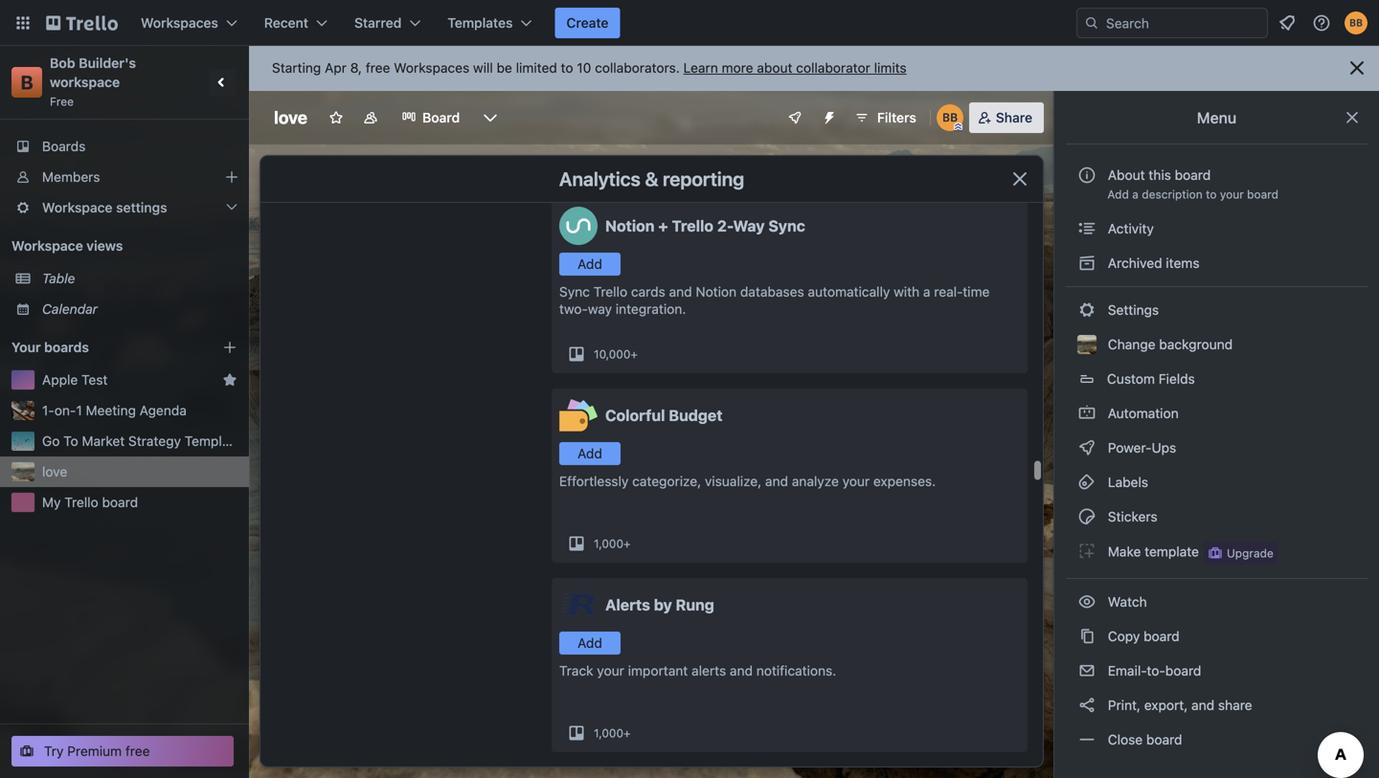 Task type: vqa. For each thing, say whether or not it's contained in the screenshot.
Your boards with 8 items element
no



Task type: locate. For each thing, give the bounding box(es) containing it.
about this board add a description to your board
[[1108, 167, 1279, 201]]

2 horizontal spatial your
[[1221, 188, 1244, 201]]

1 vertical spatial a
[[924, 284, 931, 300]]

watch link
[[1066, 587, 1368, 618]]

3 sm image from the top
[[1078, 473, 1097, 492]]

0 vertical spatial notion
[[606, 217, 655, 235]]

4 sm image from the top
[[1078, 508, 1097, 527]]

copy board link
[[1066, 622, 1368, 653]]

3 sm image from the top
[[1078, 439, 1097, 458]]

starred button
[[343, 8, 432, 38]]

make
[[1108, 544, 1142, 560]]

1 vertical spatial your
[[843, 474, 870, 490]]

items
[[1166, 255, 1200, 271]]

to left 10
[[561, 60, 574, 76]]

archived items link
[[1066, 248, 1368, 279]]

add button up the track
[[560, 632, 621, 655]]

workspace for workspace settings
[[42, 200, 113, 216]]

sm image left "make"
[[1078, 542, 1097, 561]]

to
[[63, 434, 78, 449]]

template
[[1145, 544, 1200, 560]]

sm image inside stickers link
[[1078, 508, 1097, 527]]

sm image for activity
[[1078, 219, 1097, 239]]

board up description at top right
[[1175, 167, 1211, 183]]

bob builder (bobbuilder40) image
[[1345, 11, 1368, 34]]

notion down &
[[606, 217, 655, 235]]

1 vertical spatial free
[[125, 744, 150, 760]]

1 add button from the top
[[560, 253, 621, 276]]

2 vertical spatial trello
[[65, 495, 98, 511]]

be
[[497, 60, 512, 76]]

a right with
[[924, 284, 931, 300]]

try premium free
[[44, 744, 150, 760]]

2 vertical spatial add button
[[560, 632, 621, 655]]

sm image inside labels link
[[1078, 473, 1097, 492]]

1 vertical spatial workspaces
[[394, 60, 470, 76]]

sm image left automation at the bottom right of the page
[[1078, 404, 1097, 424]]

0 horizontal spatial trello
[[65, 495, 98, 511]]

sm image inside power-ups link
[[1078, 439, 1097, 458]]

1
[[76, 403, 82, 419]]

2 add button from the top
[[560, 443, 621, 466]]

sm image inside settings link
[[1078, 301, 1097, 320]]

1 horizontal spatial trello
[[594, 284, 628, 300]]

sm image left email-
[[1078, 662, 1097, 681]]

premium
[[67, 744, 122, 760]]

1 horizontal spatial love
[[274, 107, 308, 128]]

trello left 2-
[[672, 217, 714, 235]]

add up effortlessly at the bottom left
[[578, 446, 603, 462]]

reporting
[[663, 168, 745, 190]]

sm image for settings
[[1078, 301, 1097, 320]]

0 notifications image
[[1276, 11, 1299, 34]]

4 sm image from the top
[[1078, 542, 1097, 561]]

email-to-board link
[[1066, 656, 1368, 687]]

change
[[1108, 337, 1156, 353]]

sm image for archived items
[[1078, 254, 1097, 273]]

share
[[996, 110, 1033, 126]]

0 vertical spatial a
[[1133, 188, 1139, 201]]

1 sm image from the top
[[1078, 301, 1097, 320]]

notifications.
[[757, 664, 837, 679]]

0 vertical spatial love
[[274, 107, 308, 128]]

workspace
[[42, 200, 113, 216], [11, 238, 83, 254]]

0 horizontal spatial free
[[125, 744, 150, 760]]

1 horizontal spatial your
[[843, 474, 870, 490]]

+ down the important
[[624, 727, 631, 741]]

sm image left activity
[[1078, 219, 1097, 239]]

export,
[[1145, 698, 1188, 714]]

workspace inside dropdown button
[[42, 200, 113, 216]]

star or unstar board image
[[329, 110, 344, 126]]

free
[[366, 60, 390, 76], [125, 744, 150, 760]]

and right cards
[[669, 284, 692, 300]]

labels
[[1105, 475, 1149, 491]]

workspaces up workspace navigation collapse icon
[[141, 15, 218, 31]]

and inside print, export, and share link
[[1192, 698, 1215, 714]]

try
[[44, 744, 64, 760]]

sm image inside close board link
[[1078, 731, 1097, 750]]

trello right my on the bottom left
[[65, 495, 98, 511]]

this member is an admin of this board. image
[[954, 123, 963, 131]]

7 sm image from the top
[[1078, 731, 1097, 750]]

0 horizontal spatial to
[[561, 60, 574, 76]]

settings
[[1105, 302, 1160, 318]]

settings
[[116, 200, 167, 216]]

add button up way
[[560, 253, 621, 276]]

6 sm image from the top
[[1078, 662, 1097, 681]]

market
[[82, 434, 125, 449]]

builder's
[[79, 55, 136, 71]]

+ down integration.
[[631, 348, 638, 361]]

1 vertical spatial 1,000
[[594, 727, 624, 741]]

and
[[669, 284, 692, 300], [766, 474, 789, 490], [730, 664, 753, 679], [1192, 698, 1215, 714]]

3 add button from the top
[[560, 632, 621, 655]]

notion left databases
[[696, 284, 737, 300]]

add for colorful budget
[[578, 446, 603, 462]]

close
[[1108, 733, 1143, 748]]

0 vertical spatial free
[[366, 60, 390, 76]]

back to home image
[[46, 8, 118, 38]]

1,000 for colorful budget
[[594, 538, 624, 551]]

boards
[[44, 340, 89, 355]]

1 vertical spatial 1,000 +
[[594, 727, 631, 741]]

close board
[[1105, 733, 1183, 748]]

bob builder (bobbuilder40) image
[[937, 104, 964, 131]]

5 sm image from the top
[[1078, 593, 1097, 612]]

+ up alerts
[[624, 538, 631, 551]]

2 1,000 + from the top
[[594, 727, 631, 741]]

free inside try premium free button
[[125, 744, 150, 760]]

2 vertical spatial your
[[597, 664, 625, 679]]

customize views image
[[481, 108, 500, 127]]

free right premium
[[125, 744, 150, 760]]

sync up two-
[[560, 284, 590, 300]]

5 sm image from the top
[[1078, 628, 1097, 647]]

board
[[1175, 167, 1211, 183], [1248, 188, 1279, 201], [102, 495, 138, 511], [1144, 629, 1180, 645], [1166, 664, 1202, 679], [1147, 733, 1183, 748]]

go
[[42, 434, 60, 449]]

0 horizontal spatial your
[[597, 664, 625, 679]]

10
[[577, 60, 592, 76]]

limits
[[874, 60, 907, 76]]

+ for notion
[[631, 348, 638, 361]]

by
[[654, 596, 672, 615]]

sm image left "power-"
[[1078, 439, 1097, 458]]

add button
[[560, 253, 621, 276], [560, 443, 621, 466], [560, 632, 621, 655]]

love up my on the bottom left
[[42, 464, 67, 480]]

0 vertical spatial sync
[[769, 217, 806, 235]]

print,
[[1108, 698, 1141, 714]]

sm image inside copy board link
[[1078, 628, 1097, 647]]

starred icon image
[[222, 373, 238, 388]]

1,000 + up alerts
[[594, 538, 631, 551]]

sm image for automation
[[1078, 404, 1097, 424]]

1 vertical spatial to
[[1206, 188, 1217, 201]]

1 horizontal spatial sync
[[769, 217, 806, 235]]

fields
[[1159, 371, 1196, 387]]

board up to-
[[1144, 629, 1180, 645]]

sm image
[[1078, 219, 1097, 239], [1078, 254, 1097, 273], [1078, 439, 1097, 458], [1078, 508, 1097, 527], [1078, 628, 1097, 647], [1078, 697, 1097, 716]]

0 horizontal spatial workspaces
[[141, 15, 218, 31]]

filters button
[[849, 103, 922, 133]]

0 horizontal spatial love
[[42, 464, 67, 480]]

sm image inside print, export, and share link
[[1078, 697, 1097, 716]]

0 horizontal spatial notion
[[606, 217, 655, 235]]

add up the track
[[578, 636, 603, 652]]

automation
[[1105, 406, 1179, 422]]

workspace down members
[[42, 200, 113, 216]]

2 1,000 from the top
[[594, 727, 624, 741]]

1-
[[42, 403, 54, 419]]

1-on-1 meeting agenda
[[42, 403, 187, 419]]

collaborators.
[[595, 60, 680, 76]]

collaborator
[[796, 60, 871, 76]]

1 1,000 from the top
[[594, 538, 624, 551]]

board
[[423, 110, 460, 126]]

love left star or unstar board image
[[274, 107, 308, 128]]

6 sm image from the top
[[1078, 697, 1097, 716]]

power-ups
[[1105, 440, 1181, 456]]

add button up effortlessly at the bottom left
[[560, 443, 621, 466]]

2 horizontal spatial trello
[[672, 217, 714, 235]]

your right the track
[[597, 664, 625, 679]]

0 vertical spatial add button
[[560, 253, 621, 276]]

activity
[[1105, 221, 1154, 237]]

0 vertical spatial 1,000
[[594, 538, 624, 551]]

1 horizontal spatial to
[[1206, 188, 1217, 201]]

sync right way
[[769, 217, 806, 235]]

workspace
[[50, 74, 120, 90]]

template
[[185, 434, 241, 449]]

sm image left the settings
[[1078, 301, 1097, 320]]

strategy
[[128, 434, 181, 449]]

analyze
[[792, 474, 839, 490]]

apple
[[42, 372, 78, 388]]

0 vertical spatial your
[[1221, 188, 1244, 201]]

workspaces up board link
[[394, 60, 470, 76]]

1 vertical spatial love
[[42, 464, 67, 480]]

sm image left 'stickers'
[[1078, 508, 1097, 527]]

go to market strategy template link
[[42, 432, 241, 451]]

sm image
[[1078, 301, 1097, 320], [1078, 404, 1097, 424], [1078, 473, 1097, 492], [1078, 542, 1097, 561], [1078, 593, 1097, 612], [1078, 662, 1097, 681], [1078, 731, 1097, 750]]

table link
[[42, 269, 238, 288]]

0 vertical spatial workspace
[[42, 200, 113, 216]]

power-
[[1108, 440, 1152, 456]]

0 horizontal spatial a
[[924, 284, 931, 300]]

sm image inside activity link
[[1078, 219, 1097, 239]]

free right 8,
[[366, 60, 390, 76]]

+
[[659, 217, 669, 235], [631, 348, 638, 361], [624, 538, 631, 551], [624, 727, 631, 741]]

add down about
[[1108, 188, 1130, 201]]

sm image inside email-to-board link
[[1078, 662, 1097, 681]]

open information menu image
[[1313, 13, 1332, 33]]

create
[[567, 15, 609, 31]]

trello inside sync trello cards and notion databases automatically with a real-time two-way integration.
[[594, 284, 628, 300]]

add button for notion + trello 2-way sync
[[560, 253, 621, 276]]

a down about
[[1133, 188, 1139, 201]]

add up way
[[578, 256, 603, 272]]

effortlessly
[[560, 474, 629, 490]]

sm image inside watch link
[[1078, 593, 1097, 612]]

my
[[42, 495, 61, 511]]

sm image left the watch
[[1078, 593, 1097, 612]]

2 sm image from the top
[[1078, 404, 1097, 424]]

1 sm image from the top
[[1078, 219, 1097, 239]]

2 sm image from the top
[[1078, 254, 1097, 273]]

sm image left archived
[[1078, 254, 1097, 273]]

1 vertical spatial sync
[[560, 284, 590, 300]]

1,000 + down the important
[[594, 727, 631, 741]]

sm image left "copy"
[[1078, 628, 1097, 647]]

workspaces inside popup button
[[141, 15, 218, 31]]

automation image
[[814, 103, 841, 129]]

colorful
[[606, 407, 665, 425]]

1 1,000 + from the top
[[594, 538, 631, 551]]

track
[[560, 664, 594, 679]]

sm image left print, at the bottom right of the page
[[1078, 697, 1097, 716]]

add inside about this board add a description to your board
[[1108, 188, 1130, 201]]

upgrade button
[[1204, 542, 1278, 565]]

sm image for email-to-board
[[1078, 662, 1097, 681]]

sm image left close
[[1078, 731, 1097, 750]]

alerts
[[606, 596, 651, 615]]

archived items
[[1105, 255, 1200, 271]]

0 horizontal spatial sync
[[560, 284, 590, 300]]

1 horizontal spatial notion
[[696, 284, 737, 300]]

analytics
[[559, 168, 641, 190]]

trello up way
[[594, 284, 628, 300]]

1 vertical spatial add button
[[560, 443, 621, 466]]

1 vertical spatial workspace
[[11, 238, 83, 254]]

share button
[[969, 103, 1044, 133]]

labels link
[[1066, 468, 1368, 498]]

starting
[[272, 60, 321, 76]]

time
[[963, 284, 990, 300]]

1 horizontal spatial workspaces
[[394, 60, 470, 76]]

change background link
[[1066, 330, 1368, 360]]

your up activity link
[[1221, 188, 1244, 201]]

make template
[[1105, 544, 1200, 560]]

workspaces
[[141, 15, 218, 31], [394, 60, 470, 76]]

1,000
[[594, 538, 624, 551], [594, 727, 624, 741]]

your right analyze
[[843, 474, 870, 490]]

0 vertical spatial workspaces
[[141, 15, 218, 31]]

0 vertical spatial 1,000 +
[[594, 538, 631, 551]]

more
[[722, 60, 754, 76]]

sm image left labels
[[1078, 473, 1097, 492]]

real-
[[935, 284, 963, 300]]

primary element
[[0, 0, 1380, 46]]

to up activity link
[[1206, 188, 1217, 201]]

notion + trello 2-way sync
[[606, 217, 806, 235]]

workspace navigation collapse icon image
[[209, 69, 236, 96]]

1 vertical spatial trello
[[594, 284, 628, 300]]

board down love "link"
[[102, 495, 138, 511]]

sm image inside automation link
[[1078, 404, 1097, 424]]

and left share
[[1192, 698, 1215, 714]]

sm image inside archived items link
[[1078, 254, 1097, 273]]

1 vertical spatial notion
[[696, 284, 737, 300]]

budget
[[669, 407, 723, 425]]

your boards with 5 items element
[[11, 336, 194, 359]]

sm image for print, export, and share
[[1078, 697, 1097, 716]]

workspace up 'table'
[[11, 238, 83, 254]]

board down export,
[[1147, 733, 1183, 748]]

1 horizontal spatial a
[[1133, 188, 1139, 201]]



Task type: describe. For each thing, give the bounding box(es) containing it.
bob builder's workspace free
[[50, 55, 140, 108]]

sm image for copy board
[[1078, 628, 1097, 647]]

alerts by rung
[[606, 596, 715, 615]]

custom fields
[[1108, 371, 1196, 387]]

custom
[[1108, 371, 1156, 387]]

sync inside sync trello cards and notion databases automatically with a real-time two-way integration.
[[560, 284, 590, 300]]

1-on-1 meeting agenda link
[[42, 401, 238, 421]]

effortlessly categorize, visualize, and analyze your expenses.
[[560, 474, 936, 490]]

email-to-board
[[1105, 664, 1202, 679]]

a inside about this board add a description to your board
[[1133, 188, 1139, 201]]

close board link
[[1066, 725, 1368, 756]]

add button for alerts by rung
[[560, 632, 621, 655]]

trello for board
[[65, 495, 98, 511]]

+ down analytics & reporting
[[659, 217, 669, 235]]

learn
[[684, 60, 718, 76]]

trello for cards
[[594, 284, 628, 300]]

your
[[11, 340, 41, 355]]

bob builder's workspace link
[[50, 55, 140, 90]]

on-
[[54, 403, 76, 419]]

starred
[[355, 15, 402, 31]]

1 horizontal spatial free
[[366, 60, 390, 76]]

alerts
[[692, 664, 726, 679]]

about
[[757, 60, 793, 76]]

love inside "link"
[[42, 464, 67, 480]]

+ for colorful
[[624, 538, 631, 551]]

recent button
[[253, 8, 339, 38]]

sm image for close board
[[1078, 731, 1097, 750]]

email-
[[1108, 664, 1147, 679]]

members link
[[0, 162, 249, 193]]

to-
[[1147, 664, 1166, 679]]

stickers link
[[1066, 502, 1368, 533]]

+ for alerts
[[624, 727, 631, 741]]

sm image for stickers
[[1078, 508, 1097, 527]]

add for alerts by rung
[[578, 636, 603, 652]]

background
[[1160, 337, 1233, 353]]

sm image for watch
[[1078, 593, 1097, 612]]

menu
[[1198, 109, 1237, 127]]

apple test link
[[42, 371, 215, 390]]

ups
[[1152, 440, 1177, 456]]

add button for colorful budget
[[560, 443, 621, 466]]

colorful budget
[[606, 407, 723, 425]]

print, export, and share link
[[1066, 691, 1368, 721]]

and left analyze
[[766, 474, 789, 490]]

your boards
[[11, 340, 89, 355]]

1,000 + for alerts by rung
[[594, 727, 631, 741]]

workspace for workspace views
[[11, 238, 83, 254]]

change background
[[1105, 337, 1233, 353]]

power ups image
[[788, 110, 803, 126]]

rung
[[676, 596, 715, 615]]

share
[[1219, 698, 1253, 714]]

way
[[588, 301, 612, 317]]

8,
[[350, 60, 362, 76]]

your inside about this board add a description to your board
[[1221, 188, 1244, 201]]

this
[[1149, 167, 1172, 183]]

meeting
[[86, 403, 136, 419]]

templates button
[[436, 8, 544, 38]]

search image
[[1085, 15, 1100, 31]]

power-ups link
[[1066, 433, 1368, 464]]

to inside about this board add a description to your board
[[1206, 188, 1217, 201]]

analytics & reporting
[[559, 168, 745, 190]]

starting apr 8, free workspaces will be limited to 10 collaborators. learn more about collaborator limits
[[272, 60, 907, 76]]

free
[[50, 95, 74, 108]]

boards
[[42, 138, 86, 154]]

sm image for power-ups
[[1078, 439, 1097, 458]]

add for notion + trello 2-way sync
[[578, 256, 603, 272]]

love inside text box
[[274, 107, 308, 128]]

apple test
[[42, 372, 108, 388]]

categorize,
[[633, 474, 702, 490]]

sm image for labels
[[1078, 473, 1097, 492]]

a inside sync trello cards and notion databases automatically with a real-time two-way integration.
[[924, 284, 931, 300]]

board up print, export, and share
[[1166, 664, 1202, 679]]

try premium free button
[[11, 737, 234, 767]]

notion inside sync trello cards and notion databases automatically with a real-time two-way integration.
[[696, 284, 737, 300]]

description
[[1142, 188, 1203, 201]]

Board name text field
[[264, 103, 317, 133]]

go to market strategy template
[[42, 434, 241, 449]]

important
[[628, 664, 688, 679]]

will
[[473, 60, 493, 76]]

and right alerts
[[730, 664, 753, 679]]

databases
[[741, 284, 805, 300]]

add board image
[[222, 340, 238, 355]]

create button
[[555, 8, 620, 38]]

table
[[42, 271, 75, 286]]

my trello board link
[[42, 493, 238, 513]]

workspaces button
[[129, 8, 249, 38]]

10,000 +
[[594, 348, 638, 361]]

expenses.
[[874, 474, 936, 490]]

stickers
[[1105, 509, 1158, 525]]

learn more about collaborator limits link
[[684, 60, 907, 76]]

b link
[[11, 67, 42, 98]]

board link
[[390, 103, 472, 133]]

track your important alerts and notifications.
[[560, 664, 837, 679]]

sm image for make template
[[1078, 542, 1097, 561]]

copy board
[[1105, 629, 1180, 645]]

workspace settings
[[42, 200, 167, 216]]

1,000 + for colorful budget
[[594, 538, 631, 551]]

with
[[894, 284, 920, 300]]

test
[[82, 372, 108, 388]]

recent
[[264, 15, 309, 31]]

board up activity link
[[1248, 188, 1279, 201]]

0 vertical spatial trello
[[672, 217, 714, 235]]

workspace visible image
[[363, 110, 379, 126]]

Search field
[[1100, 9, 1268, 37]]

settings link
[[1066, 295, 1368, 326]]

love link
[[42, 463, 238, 482]]

0 vertical spatial to
[[561, 60, 574, 76]]

activity link
[[1066, 214, 1368, 244]]

about
[[1108, 167, 1146, 183]]

and inside sync trello cards and notion databases automatically with a real-time two-way integration.
[[669, 284, 692, 300]]

2-
[[718, 217, 734, 235]]

1,000 for alerts by rung
[[594, 727, 624, 741]]



